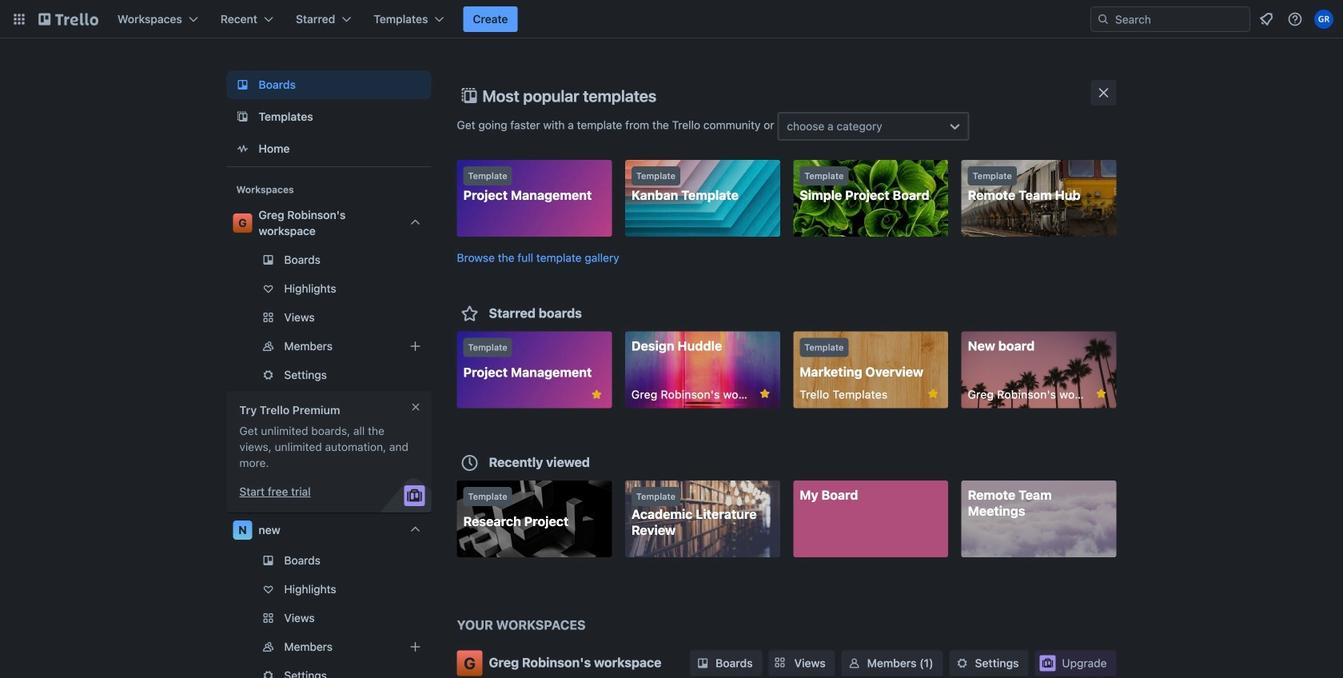 Task type: locate. For each thing, give the bounding box(es) containing it.
add image
[[406, 337, 425, 356], [406, 637, 425, 657]]

sm image
[[695, 655, 711, 671], [847, 655, 863, 671], [955, 655, 971, 671]]

0 horizontal spatial sm image
[[695, 655, 711, 671]]

3 sm image from the left
[[955, 655, 971, 671]]

1 vertical spatial add image
[[406, 637, 425, 657]]

click to unstar this board. it will be removed from your starred list. image
[[758, 387, 772, 401]]

1 horizontal spatial sm image
[[847, 655, 863, 671]]

search image
[[1097, 13, 1110, 26]]

0 horizontal spatial click to unstar this board. it will be removed from your starred list. image
[[590, 388, 604, 402]]

1 sm image from the left
[[695, 655, 711, 671]]

home image
[[233, 139, 252, 158]]

0 notifications image
[[1257, 10, 1277, 29]]

2 horizontal spatial sm image
[[955, 655, 971, 671]]

click to unstar this board. it will be removed from your starred list. image
[[926, 387, 941, 401], [590, 388, 604, 402]]

1 add image from the top
[[406, 337, 425, 356]]

0 vertical spatial add image
[[406, 337, 425, 356]]

board image
[[233, 75, 252, 94]]



Task type: vqa. For each thing, say whether or not it's contained in the screenshot.
up
no



Task type: describe. For each thing, give the bounding box(es) containing it.
2 add image from the top
[[406, 637, 425, 657]]

greg robinson (gregrobinson96) image
[[1315, 10, 1334, 29]]

back to home image
[[38, 6, 98, 32]]

1 horizontal spatial click to unstar this board. it will be removed from your starred list. image
[[926, 387, 941, 401]]

2 sm image from the left
[[847, 655, 863, 671]]

primary element
[[0, 0, 1344, 38]]

template board image
[[233, 107, 252, 126]]

Search field
[[1110, 8, 1250, 30]]

open information menu image
[[1288, 11, 1304, 27]]



